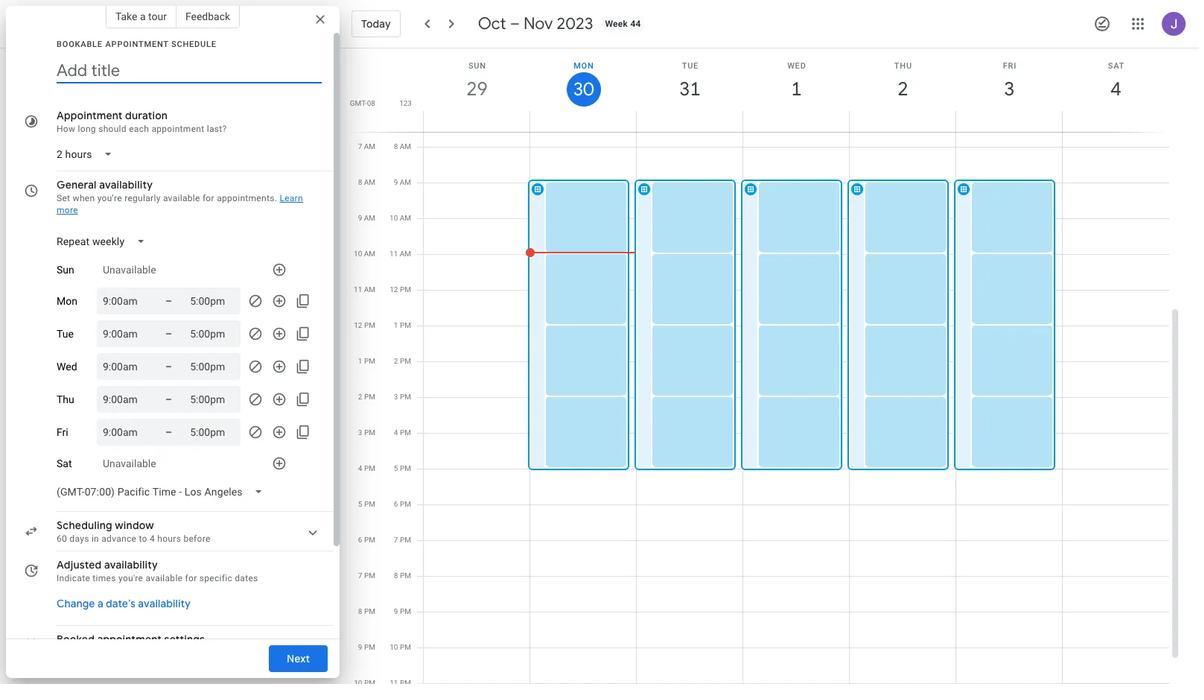 Task type: describe. For each thing, give the bounding box(es) containing it.
30 column header
[[530, 48, 637, 132]]

0 vertical spatial 6
[[394, 500, 398, 508]]

tue for tue 31
[[682, 61, 699, 71]]

next
[[287, 652, 310, 666]]

change a date's availability
[[57, 597, 191, 610]]

next button
[[269, 641, 328, 677]]

0 horizontal spatial 12
[[354, 321, 363, 329]]

1 horizontal spatial 8 am
[[394, 142, 411, 151]]

1 vertical spatial 7
[[394, 536, 398, 544]]

0 horizontal spatial 11
[[354, 285, 362, 294]]

oct
[[478, 13, 507, 34]]

unavailable for sat
[[103, 458, 156, 470]]

indicate
[[57, 573, 90, 584]]

0 vertical spatial 2 pm
[[394, 357, 411, 365]]

1 vertical spatial 1
[[394, 321, 398, 329]]

1 column header
[[743, 48, 850, 132]]

week
[[606, 19, 628, 29]]

1 horizontal spatial 2
[[394, 357, 398, 365]]

End time on Mondays text field
[[190, 292, 235, 310]]

fri 3
[[1004, 61, 1017, 101]]

– for tue
[[165, 328, 172, 340]]

0 vertical spatial 9 pm
[[394, 607, 411, 616]]

friday, november 3 element
[[993, 72, 1027, 107]]

sunday, october 29 element
[[460, 72, 495, 107]]

60
[[57, 534, 67, 544]]

tue 31
[[679, 61, 700, 101]]

bookable
[[57, 40, 103, 49]]

0 vertical spatial 10
[[390, 214, 398, 222]]

0 vertical spatial 9 am
[[394, 178, 411, 186]]

0 horizontal spatial 3 pm
[[358, 429, 376, 437]]

0 horizontal spatial 6
[[358, 536, 363, 544]]

Start time on Thursdays text field
[[103, 391, 148, 408]]

1 horizontal spatial 11
[[390, 250, 398, 258]]

set
[[57, 193, 70, 203]]

– for mon
[[165, 295, 172, 307]]

3 inside fri 3
[[1004, 77, 1015, 101]]

0 vertical spatial 5
[[394, 464, 398, 473]]

7 am
[[358, 142, 376, 151]]

wed 1
[[788, 61, 807, 101]]

08
[[367, 99, 376, 107]]

availability for general
[[99, 178, 153, 192]]

mon 30
[[573, 61, 594, 101]]

settings
[[164, 633, 205, 646]]

bookable appointment schedule
[[57, 40, 217, 49]]

change
[[57, 597, 95, 610]]

– for fri
[[165, 426, 172, 438]]

set when you're regularly available for appointments.
[[57, 193, 277, 203]]

available inside 'adjusted availability indicate times you're available for specific dates'
[[146, 573, 183, 584]]

general availability
[[57, 178, 153, 192]]

0 horizontal spatial 1 pm
[[358, 357, 376, 365]]

sun 29
[[466, 61, 487, 101]]

tour
[[148, 10, 167, 22]]

sun for sun
[[57, 264, 74, 276]]

1 horizontal spatial 11 am
[[390, 250, 411, 258]]

oct – nov 2023
[[478, 13, 594, 34]]

feedback
[[186, 10, 230, 22]]

tuesday, october 31 element
[[673, 72, 708, 107]]

thu for thu
[[57, 394, 74, 405]]

1 vertical spatial 11 am
[[354, 285, 376, 294]]

learn
[[280, 193, 303, 203]]

take a tour button
[[106, 4, 177, 28]]

window
[[115, 519, 154, 532]]

gmt-08
[[350, 99, 376, 107]]

mon for mon 30
[[574, 61, 594, 71]]

take
[[115, 10, 137, 22]]

general
[[57, 178, 97, 192]]

End time on Thursdays text field
[[190, 391, 235, 408]]

0 horizontal spatial 3
[[358, 429, 363, 437]]

End time on Wednesdays text field
[[190, 358, 235, 376]]

1 horizontal spatial 12 pm
[[390, 285, 411, 294]]

1 horizontal spatial 3 pm
[[394, 393, 411, 401]]

1 horizontal spatial 7 pm
[[394, 536, 411, 544]]

nov
[[524, 13, 553, 34]]

booked
[[57, 633, 95, 646]]

1 vertical spatial 7 pm
[[358, 572, 376, 580]]

scheduling
[[57, 519, 112, 532]]

availability inside change a date's availability button
[[138, 597, 191, 610]]

thu for thu 2
[[895, 61, 913, 71]]

each
[[129, 124, 149, 134]]

0 horizontal spatial 8 am
[[358, 178, 376, 186]]

2023
[[557, 13, 594, 34]]

specific
[[200, 573, 233, 584]]

0 vertical spatial for
[[203, 193, 215, 203]]

2 vertical spatial 7
[[358, 572, 363, 580]]

2 vertical spatial 10
[[390, 643, 398, 651]]

1 horizontal spatial 8 pm
[[394, 572, 411, 580]]

31
[[679, 77, 700, 101]]

10 pm
[[390, 643, 411, 651]]

End time on Tuesdays text field
[[190, 325, 235, 343]]

0 vertical spatial you're
[[97, 193, 122, 203]]

2 column header
[[850, 48, 957, 132]]

saturday, november 4 element
[[1100, 72, 1134, 107]]

1 vertical spatial 10 am
[[354, 250, 376, 258]]

sat 4
[[1109, 61, 1126, 101]]

feedback button
[[177, 4, 240, 28]]

adjusted availability indicate times you're available for specific dates
[[57, 558, 258, 584]]

appointment duration how long should each appointment last?
[[57, 109, 227, 134]]

appointment
[[57, 109, 123, 122]]

gmt-
[[350, 99, 367, 107]]

0 horizontal spatial 9 pm
[[358, 643, 376, 651]]

sat for sat 4
[[1109, 61, 1126, 71]]

in
[[92, 534, 99, 544]]

4 column header
[[1063, 48, 1170, 132]]

learn more
[[57, 193, 303, 215]]

29 column header
[[423, 48, 531, 132]]

0 vertical spatial 7
[[358, 142, 362, 151]]

0 vertical spatial 6 pm
[[394, 500, 411, 508]]

Start time on Tuesdays text field
[[103, 325, 148, 343]]

long
[[78, 124, 96, 134]]

0 vertical spatial 12
[[390, 285, 398, 294]]

1 vertical spatial 6 pm
[[358, 536, 376, 544]]

duration
[[125, 109, 168, 122]]

1 vertical spatial 12 pm
[[354, 321, 376, 329]]

Add title text field
[[57, 60, 322, 82]]

before
[[184, 534, 211, 544]]

1 vertical spatial 9 am
[[358, 214, 376, 222]]

date's
[[106, 597, 136, 610]]

take a tour
[[115, 10, 167, 22]]

week 44
[[606, 19, 641, 29]]

2 vertical spatial 1
[[358, 357, 363, 365]]



Task type: locate. For each thing, give the bounding box(es) containing it.
wed for wed 1
[[788, 61, 807, 71]]

0 vertical spatial 7 pm
[[394, 536, 411, 544]]

a for change
[[98, 597, 103, 610]]

1 inside wed 1
[[791, 77, 801, 101]]

4 inside sat 4
[[1111, 77, 1121, 101]]

tue for tue
[[57, 328, 74, 340]]

5
[[394, 464, 398, 473], [358, 500, 363, 508]]

wed left the start time on wednesdays text field
[[57, 361, 77, 373]]

times
[[93, 573, 116, 584]]

booked appointment settings button
[[51, 629, 331, 662]]

monday, october 30, today element
[[567, 72, 601, 107]]

1 horizontal spatial 9 pm
[[394, 607, 411, 616]]

today button
[[352, 6, 401, 42]]

1 horizontal spatial 1
[[394, 321, 398, 329]]

unavailable up the start time on mondays text field at the left of page
[[103, 264, 156, 276]]

8
[[394, 142, 398, 151], [358, 178, 362, 186], [394, 572, 398, 580], [358, 607, 363, 616]]

–
[[510, 13, 520, 34], [165, 295, 172, 307], [165, 328, 172, 340], [165, 361, 172, 373], [165, 394, 172, 405], [165, 426, 172, 438]]

– right the start time on wednesdays text field
[[165, 361, 172, 373]]

fri for fri
[[57, 426, 68, 438]]

3 column header
[[956, 48, 1064, 132]]

1 vertical spatial tue
[[57, 328, 74, 340]]

sat up saturday, november 4 element
[[1109, 61, 1126, 71]]

1 vertical spatial availability
[[104, 558, 158, 572]]

thu up thursday, november 2 'element' on the right top of the page
[[895, 61, 913, 71]]

– for thu
[[165, 394, 172, 405]]

mon
[[574, 61, 594, 71], [57, 295, 77, 307]]

pm
[[400, 285, 411, 294], [364, 321, 376, 329], [400, 321, 411, 329], [364, 357, 376, 365], [400, 357, 411, 365], [364, 393, 376, 401], [400, 393, 411, 401], [364, 429, 376, 437], [400, 429, 411, 437], [364, 464, 376, 473], [400, 464, 411, 473], [364, 500, 376, 508], [400, 500, 411, 508], [364, 536, 376, 544], [400, 536, 411, 544], [364, 572, 376, 580], [400, 572, 411, 580], [364, 607, 376, 616], [400, 607, 411, 616], [364, 643, 376, 651], [400, 643, 411, 651]]

you're inside 'adjusted availability indicate times you're available for specific dates'
[[118, 573, 143, 584]]

1 vertical spatial fri
[[57, 426, 68, 438]]

days
[[70, 534, 89, 544]]

a for take
[[140, 10, 146, 22]]

mon for mon
[[57, 295, 77, 307]]

you're down general availability
[[97, 193, 122, 203]]

8 pm
[[394, 572, 411, 580], [358, 607, 376, 616]]

you're up change a date's availability button
[[118, 573, 143, 584]]

1 vertical spatial 9 pm
[[358, 643, 376, 651]]

1 vertical spatial 11
[[354, 285, 362, 294]]

sun down more
[[57, 264, 74, 276]]

0 vertical spatial available
[[163, 193, 200, 203]]

schedule
[[171, 40, 217, 49]]

0 vertical spatial a
[[140, 10, 146, 22]]

0 vertical spatial 5 pm
[[394, 464, 411, 473]]

– right oct
[[510, 13, 520, 34]]

1 vertical spatial 10
[[354, 250, 362, 258]]

1 horizontal spatial 5
[[394, 464, 398, 473]]

8 am down 7 am
[[358, 178, 376, 186]]

1 vertical spatial 5 pm
[[358, 500, 376, 508]]

9 pm
[[394, 607, 411, 616], [358, 643, 376, 651]]

1 horizontal spatial for
[[203, 193, 215, 203]]

advance
[[102, 534, 137, 544]]

mon up monday, october 30, today element
[[574, 61, 594, 71]]

7
[[358, 142, 362, 151], [394, 536, 398, 544], [358, 572, 363, 580]]

change a date's availability button
[[51, 590, 197, 617]]

End time on Fridays text field
[[190, 423, 235, 441]]

fri for fri 3
[[1004, 61, 1017, 71]]

44
[[631, 19, 641, 29]]

for
[[203, 193, 215, 203], [185, 573, 197, 584]]

0 horizontal spatial 2
[[358, 393, 363, 401]]

wed
[[788, 61, 807, 71], [57, 361, 77, 373]]

regularly
[[125, 193, 161, 203]]

available down hours
[[146, 573, 183, 584]]

– right the start time on mondays text field at the left of page
[[165, 295, 172, 307]]

4 inside scheduling window 60 days in advance to 4 hours before
[[150, 534, 155, 544]]

10 am
[[390, 214, 411, 222], [354, 250, 376, 258]]

31 column header
[[637, 48, 744, 132]]

thu inside 2 column header
[[895, 61, 913, 71]]

8 am
[[394, 142, 411, 151], [358, 178, 376, 186]]

availability inside 'adjusted availability indicate times you're available for specific dates'
[[104, 558, 158, 572]]

1 horizontal spatial 1 pm
[[394, 321, 411, 329]]

2 vertical spatial 3
[[358, 429, 363, 437]]

1 vertical spatial 3
[[394, 393, 398, 401]]

wed for wed
[[57, 361, 77, 373]]

Start time on Fridays text field
[[103, 423, 148, 441]]

1 unavailable from the top
[[103, 264, 156, 276]]

0 vertical spatial 12 pm
[[390, 285, 411, 294]]

1 vertical spatial 5
[[358, 500, 363, 508]]

should
[[99, 124, 127, 134]]

for left specific
[[185, 573, 197, 584]]

more
[[57, 205, 78, 215]]

wed up "wednesday, november 1" element on the top right
[[788, 61, 807, 71]]

0 vertical spatial 10 am
[[390, 214, 411, 222]]

0 vertical spatial sun
[[469, 61, 487, 71]]

fri left start time on fridays text box
[[57, 426, 68, 438]]

1 horizontal spatial mon
[[574, 61, 594, 71]]

1 vertical spatial 2
[[394, 357, 398, 365]]

grid containing 29
[[346, 48, 1182, 684]]

1 vertical spatial 4 pm
[[358, 464, 376, 473]]

2 pm
[[394, 357, 411, 365], [358, 393, 376, 401]]

11
[[390, 250, 398, 258], [354, 285, 362, 294]]

sun for sun 29
[[469, 61, 487, 71]]

123
[[400, 99, 412, 107]]

3 pm
[[394, 393, 411, 401], [358, 429, 376, 437]]

10
[[390, 214, 398, 222], [354, 250, 362, 258], [390, 643, 398, 651]]

for inside 'adjusted availability indicate times you're available for specific dates'
[[185, 573, 197, 584]]

booked appointment settings
[[57, 633, 205, 646]]

fri
[[1004, 61, 1017, 71], [57, 426, 68, 438]]

to
[[139, 534, 147, 544]]

0 horizontal spatial mon
[[57, 295, 77, 307]]

0 horizontal spatial fri
[[57, 426, 68, 438]]

sun up 29
[[469, 61, 487, 71]]

0 vertical spatial 4 pm
[[394, 429, 411, 437]]

am
[[364, 142, 376, 151], [400, 142, 411, 151], [364, 178, 376, 186], [400, 178, 411, 186], [364, 214, 376, 222], [400, 214, 411, 222], [364, 250, 376, 258], [400, 250, 411, 258], [364, 285, 376, 294]]

0 vertical spatial 8 am
[[394, 142, 411, 151]]

0 vertical spatial 3
[[1004, 77, 1015, 101]]

appointment
[[105, 40, 169, 49]]

mon inside mon 30
[[574, 61, 594, 71]]

today
[[361, 17, 391, 31]]

0 horizontal spatial 12 pm
[[354, 321, 376, 329]]

1 vertical spatial appointment
[[97, 633, 162, 646]]

0 horizontal spatial 9 am
[[358, 214, 376, 222]]

1 vertical spatial unavailable
[[103, 458, 156, 470]]

1 horizontal spatial sat
[[1109, 61, 1126, 71]]

tue inside tue 31
[[682, 61, 699, 71]]

appointment down duration at left top
[[152, 124, 205, 134]]

0 vertical spatial 11
[[390, 250, 398, 258]]

0 horizontal spatial 10 am
[[354, 250, 376, 258]]

learn more link
[[57, 193, 303, 215]]

unavailable
[[103, 264, 156, 276], [103, 458, 156, 470]]

9 pm left 10 pm
[[358, 643, 376, 651]]

0 horizontal spatial sun
[[57, 264, 74, 276]]

0 vertical spatial unavailable
[[103, 264, 156, 276]]

6
[[394, 500, 398, 508], [358, 536, 363, 544]]

adjusted
[[57, 558, 102, 572]]

30
[[573, 78, 593, 101]]

availability
[[99, 178, 153, 192], [104, 558, 158, 572], [138, 597, 191, 610]]

2
[[897, 77, 908, 101], [394, 357, 398, 365], [358, 393, 363, 401]]

29
[[466, 77, 487, 101]]

1 horizontal spatial 2 pm
[[394, 357, 411, 365]]

4
[[1111, 77, 1121, 101], [394, 429, 398, 437], [358, 464, 363, 473], [150, 534, 155, 544]]

1 vertical spatial available
[[146, 573, 183, 584]]

1 horizontal spatial 6 pm
[[394, 500, 411, 508]]

dates
[[235, 573, 258, 584]]

2 horizontal spatial 3
[[1004, 77, 1015, 101]]

appointment inside dropdown button
[[97, 633, 162, 646]]

mon left the start time on mondays text field at the left of page
[[57, 295, 77, 307]]

1 vertical spatial sat
[[57, 458, 72, 470]]

1 vertical spatial 6
[[358, 536, 363, 544]]

hours
[[157, 534, 181, 544]]

availability up regularly
[[99, 178, 153, 192]]

1
[[791, 77, 801, 101], [394, 321, 398, 329], [358, 357, 363, 365]]

sat inside 4 column header
[[1109, 61, 1126, 71]]

1 vertical spatial 8 pm
[[358, 607, 376, 616]]

1 vertical spatial wed
[[57, 361, 77, 373]]

a left tour
[[140, 10, 146, 22]]

tue left start time on tuesdays text box
[[57, 328, 74, 340]]

0 horizontal spatial 4 pm
[[358, 464, 376, 473]]

last?
[[207, 124, 227, 134]]

availability for adjusted
[[104, 558, 158, 572]]

wed inside 1 column header
[[788, 61, 807, 71]]

2 horizontal spatial 2
[[897, 77, 908, 101]]

0 vertical spatial appointment
[[152, 124, 205, 134]]

wednesday, november 1 element
[[780, 72, 814, 107]]

8 am right 7 am
[[394, 142, 411, 151]]

1 vertical spatial 3 pm
[[358, 429, 376, 437]]

1 horizontal spatial 5 pm
[[394, 464, 411, 473]]

1 horizontal spatial 4 pm
[[394, 429, 411, 437]]

6 pm
[[394, 500, 411, 508], [358, 536, 376, 544]]

sun
[[469, 61, 487, 71], [57, 264, 74, 276]]

0 horizontal spatial wed
[[57, 361, 77, 373]]

– for wed
[[165, 361, 172, 373]]

thursday, november 2 element
[[887, 72, 921, 107]]

0 vertical spatial thu
[[895, 61, 913, 71]]

Start time on Mondays text field
[[103, 292, 148, 310]]

sat for sat
[[57, 458, 72, 470]]

2 vertical spatial 2
[[358, 393, 363, 401]]

1 vertical spatial sun
[[57, 264, 74, 276]]

9
[[394, 178, 398, 186], [358, 214, 362, 222], [394, 607, 398, 616], [358, 643, 363, 651]]

for left appointments.
[[203, 193, 215, 203]]

1 vertical spatial you're
[[118, 573, 143, 584]]

1 vertical spatial 12
[[354, 321, 363, 329]]

– left end time on tuesdays text field
[[165, 328, 172, 340]]

0 vertical spatial 3 pm
[[394, 393, 411, 401]]

tue up 31
[[682, 61, 699, 71]]

2 vertical spatial availability
[[138, 597, 191, 610]]

sat up scheduling
[[57, 458, 72, 470]]

appointment
[[152, 124, 205, 134], [97, 633, 162, 646]]

1 horizontal spatial 12
[[390, 285, 398, 294]]

0 vertical spatial fri
[[1004, 61, 1017, 71]]

0 horizontal spatial 8 pm
[[358, 607, 376, 616]]

9 pm up 10 pm
[[394, 607, 411, 616]]

1 pm
[[394, 321, 411, 329], [358, 357, 376, 365]]

1 horizontal spatial 3
[[394, 393, 398, 401]]

unavailable for sun
[[103, 264, 156, 276]]

availability down to
[[104, 558, 158, 572]]

0 horizontal spatial sat
[[57, 458, 72, 470]]

2 unavailable from the top
[[103, 458, 156, 470]]

0 horizontal spatial 2 pm
[[358, 393, 376, 401]]

appointments.
[[217, 193, 277, 203]]

unavailable down start time on fridays text box
[[103, 458, 156, 470]]

12 pm
[[390, 285, 411, 294], [354, 321, 376, 329]]

– right start time on thursdays text field
[[165, 394, 172, 405]]

5 pm
[[394, 464, 411, 473], [358, 500, 376, 508]]

1 vertical spatial 8 am
[[358, 178, 376, 186]]

when
[[73, 193, 95, 203]]

11 am
[[390, 250, 411, 258], [354, 285, 376, 294]]

1 horizontal spatial 9 am
[[394, 178, 411, 186]]

sat
[[1109, 61, 1126, 71], [57, 458, 72, 470]]

Start time on Wednesdays text field
[[103, 358, 148, 376]]

you're
[[97, 193, 122, 203], [118, 573, 143, 584]]

grid
[[346, 48, 1182, 684]]

available right regularly
[[163, 193, 200, 203]]

thu left start time on thursdays text field
[[57, 394, 74, 405]]

1 horizontal spatial 10 am
[[390, 214, 411, 222]]

fri up friday, november 3 element
[[1004, 61, 1017, 71]]

sun inside sun 29
[[469, 61, 487, 71]]

thu 2
[[895, 61, 913, 101]]

appointment down change a date's availability
[[97, 633, 162, 646]]

– right start time on fridays text box
[[165, 426, 172, 438]]

2 inside thu 2
[[897, 77, 908, 101]]

a left date's in the bottom left of the page
[[98, 597, 103, 610]]

how
[[57, 124, 76, 134]]

0 vertical spatial 1 pm
[[394, 321, 411, 329]]

0 horizontal spatial 11 am
[[354, 285, 376, 294]]

fri inside "3" column header
[[1004, 61, 1017, 71]]

scheduling window 60 days in advance to 4 hours before
[[57, 519, 211, 544]]

1 vertical spatial a
[[98, 597, 103, 610]]

availability down 'adjusted availability indicate times you're available for specific dates' at the left bottom
[[138, 597, 191, 610]]

0 vertical spatial 8 pm
[[394, 572, 411, 580]]

0 vertical spatial mon
[[574, 61, 594, 71]]

1 horizontal spatial sun
[[469, 61, 487, 71]]

12
[[390, 285, 398, 294], [354, 321, 363, 329]]

0 horizontal spatial thu
[[57, 394, 74, 405]]

appointment inside appointment duration how long should each appointment last?
[[152, 124, 205, 134]]

None field
[[51, 141, 125, 168], [51, 228, 157, 255], [51, 479, 275, 505], [51, 141, 125, 168], [51, 228, 157, 255], [51, 479, 275, 505]]

tue
[[682, 61, 699, 71], [57, 328, 74, 340]]

3
[[1004, 77, 1015, 101], [394, 393, 398, 401], [358, 429, 363, 437]]



Task type: vqa. For each thing, say whether or not it's contained in the screenshot.


